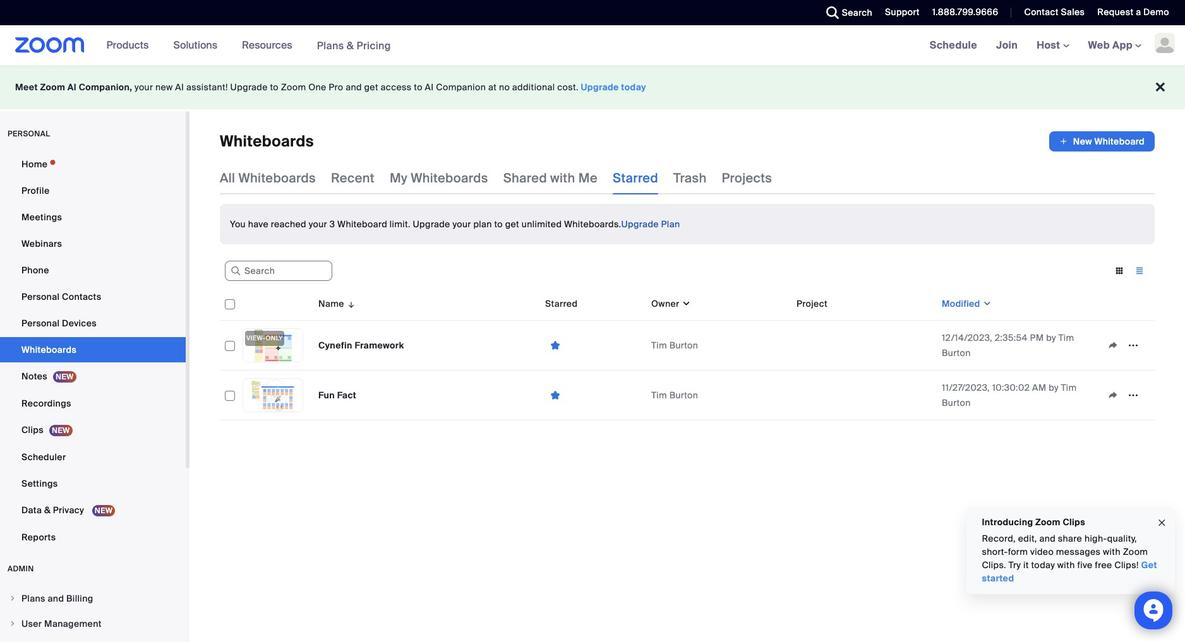 Task type: describe. For each thing, give the bounding box(es) containing it.
clips!
[[1116, 560, 1140, 571]]

cell for 12/14/2023,
[[792, 321, 937, 371]]

request a demo
[[1098, 6, 1170, 18]]

search button
[[817, 0, 876, 25]]

today inside "record, edit, and share high-quality, short-form video messages with zoom clips. try it today with five free clips!"
[[1032, 560, 1056, 571]]

shared with me
[[504, 170, 598, 186]]

fun fact
[[319, 390, 357, 401]]

pm
[[1031, 333, 1045, 344]]

right image for plans
[[9, 595, 16, 603]]

web app button
[[1089, 39, 1142, 52]]

upgrade left plan
[[622, 219, 659, 230]]

resources
[[242, 39, 292, 52]]

request
[[1098, 6, 1134, 18]]

join link
[[987, 25, 1028, 66]]

web
[[1089, 39, 1111, 52]]

owner
[[652, 298, 680, 310]]

a
[[1137, 6, 1142, 18]]

12/14/2023, 2:35:54 pm by tim burton
[[943, 333, 1075, 359]]

zoom right meet
[[40, 82, 65, 93]]

management
[[44, 619, 102, 630]]

banner containing products
[[0, 25, 1186, 66]]

close image
[[1157, 516, 1168, 531]]

products button
[[107, 25, 154, 66]]

no
[[499, 82, 510, 93]]

webinars link
[[0, 231, 186, 257]]

companion
[[436, 82, 486, 93]]

companion,
[[79, 82, 132, 93]]

meet
[[15, 82, 38, 93]]

meet zoom ai companion, footer
[[0, 66, 1186, 109]]

1 vertical spatial starred
[[546, 298, 578, 310]]

upgrade down product information navigation
[[230, 82, 268, 93]]

search
[[842, 7, 873, 18]]

demo
[[1144, 6, 1170, 18]]

host
[[1037, 39, 1064, 52]]

only
[[266, 334, 283, 343]]

upgrade plan button
[[622, 214, 681, 235]]

one
[[309, 82, 327, 93]]

shared
[[504, 170, 547, 186]]

11/27/2023, 10:30:02 am by tim burton
[[943, 382, 1077, 409]]

by for pm
[[1047, 333, 1057, 344]]

upgrade right "cost."
[[581, 82, 619, 93]]

scheduler
[[21, 452, 66, 463]]

1 vertical spatial whiteboard
[[338, 219, 388, 230]]

burton inside 12/14/2023, 2:35:54 pm by tim burton
[[943, 348, 971, 359]]

schedule link
[[921, 25, 987, 66]]

more options for cynefin framework image
[[1124, 340, 1144, 351]]

Search text field
[[225, 261, 333, 281]]

reports
[[21, 532, 56, 544]]

privacy
[[53, 505, 84, 516]]

clips link
[[0, 418, 186, 444]]

down image
[[981, 298, 993, 310]]

and inside menu item
[[48, 594, 64, 605]]

devices
[[62, 318, 97, 329]]

modified
[[943, 298, 981, 310]]

products
[[107, 39, 149, 52]]

all
[[220, 170, 235, 186]]

messages
[[1057, 547, 1102, 558]]

2:35:54
[[995, 333, 1028, 344]]

profile picture image
[[1156, 33, 1176, 53]]

video
[[1031, 547, 1055, 558]]

3 ai from the left
[[425, 82, 434, 93]]

2 ai from the left
[[175, 82, 184, 93]]

meetings
[[21, 212, 62, 223]]

whiteboards inside personal menu menu
[[21, 345, 77, 356]]

recent
[[331, 170, 375, 186]]

application for 11/27/2023, 10:30:02 am by tim burton
[[1104, 386, 1150, 405]]

right image for user
[[9, 621, 16, 628]]

1 vertical spatial clips
[[1064, 517, 1086, 528]]

user
[[21, 619, 42, 630]]

3
[[330, 219, 335, 230]]

product information navigation
[[97, 25, 401, 66]]

am
[[1033, 382, 1047, 394]]

whiteboards inside 'application'
[[220, 131, 314, 151]]

plans for plans & pricing
[[317, 39, 344, 52]]

introducing
[[983, 517, 1034, 528]]

whiteboard inside button
[[1095, 136, 1145, 147]]

plans for plans and billing
[[21, 594, 45, 605]]

thumbnail of cynefin framework image
[[243, 329, 303, 362]]

scheduler link
[[0, 445, 186, 470]]

1 horizontal spatial your
[[309, 219, 327, 230]]

solutions button
[[173, 25, 223, 66]]

personal contacts link
[[0, 284, 186, 310]]

share image
[[1104, 340, 1124, 351]]

application containing name
[[220, 288, 1156, 421]]

tim burton for 11/27/2023,
[[652, 390, 699, 401]]

whiteboards up reached on the left
[[239, 170, 316, 186]]

thumbnail of fun fact image
[[243, 379, 303, 412]]

new
[[1074, 136, 1093, 147]]

access
[[381, 82, 412, 93]]

down image
[[680, 298, 692, 310]]

get started
[[983, 560, 1158, 585]]

notes link
[[0, 364, 186, 390]]

admin
[[8, 565, 34, 575]]

pro
[[329, 82, 344, 93]]

1 vertical spatial get
[[506, 219, 520, 230]]

get inside the meet zoom ai companion, footer
[[364, 82, 379, 93]]

share image
[[1104, 390, 1124, 401]]

arrow down image
[[344, 296, 356, 312]]

my
[[390, 170, 408, 186]]

tabs of all whiteboard page tab list
[[220, 162, 773, 195]]

10:30:02
[[993, 382, 1031, 394]]

tim inside 12/14/2023, 2:35:54 pm by tim burton
[[1059, 333, 1075, 344]]

phone
[[21, 265, 49, 276]]

you have reached your 3 whiteboard limit. upgrade your plan to get unlimited whiteboards. upgrade plan
[[230, 219, 681, 230]]

new whiteboard button
[[1050, 131, 1156, 152]]

data
[[21, 505, 42, 516]]

zoom inside "record, edit, and share high-quality, short-form video messages with zoom clips. try it today with five free clips!"
[[1124, 547, 1149, 558]]

home link
[[0, 152, 186, 177]]

data & privacy link
[[0, 498, 186, 524]]

personal devices
[[21, 318, 97, 329]]

1 ai from the left
[[68, 82, 77, 93]]

personal for personal contacts
[[21, 291, 60, 303]]

1 horizontal spatial with
[[1058, 560, 1076, 571]]

my whiteboards
[[390, 170, 488, 186]]

settings link
[[0, 472, 186, 497]]

it
[[1024, 560, 1030, 571]]

more options for fun fact image
[[1124, 390, 1144, 401]]

fun
[[319, 390, 335, 401]]

projects
[[722, 170, 773, 186]]

host button
[[1037, 39, 1070, 52]]

plan
[[474, 219, 492, 230]]

share
[[1059, 534, 1083, 545]]

have
[[248, 219, 269, 230]]



Task type: vqa. For each thing, say whether or not it's contained in the screenshot.
match
no



Task type: locate. For each thing, give the bounding box(es) containing it.
0 vertical spatial &
[[347, 39, 354, 52]]

your left "plan"
[[453, 219, 471, 230]]

1 vertical spatial tim burton
[[652, 390, 699, 401]]

1 right image from the top
[[9, 595, 16, 603]]

owner button
[[652, 298, 692, 310]]

1 horizontal spatial today
[[1032, 560, 1056, 571]]

right image down admin
[[9, 595, 16, 603]]

cynefin
[[319, 340, 353, 351]]

0 horizontal spatial get
[[364, 82, 379, 93]]

plan
[[662, 219, 681, 230]]

0 horizontal spatial and
[[48, 594, 64, 605]]

2 horizontal spatial with
[[1104, 547, 1122, 558]]

by inside 11/27/2023, 10:30:02 am by tim burton
[[1050, 382, 1059, 394]]

plans up user
[[21, 594, 45, 605]]

profile
[[21, 185, 50, 197]]

plans inside menu item
[[21, 594, 45, 605]]

plans inside product information navigation
[[317, 39, 344, 52]]

1 horizontal spatial and
[[346, 82, 362, 93]]

and up video
[[1040, 534, 1057, 545]]

user management menu item
[[0, 613, 186, 637]]

application
[[220, 288, 1156, 421], [1104, 336, 1150, 355], [1104, 386, 1150, 405]]

0 vertical spatial by
[[1047, 333, 1057, 344]]

0 horizontal spatial plans
[[21, 594, 45, 605]]

meetings navigation
[[921, 25, 1186, 66]]

personal devices link
[[0, 311, 186, 336]]

resources button
[[242, 25, 298, 66]]

and inside "record, edit, and share high-quality, short-form video messages with zoom clips. try it today with five free clips!"
[[1040, 534, 1057, 545]]

try
[[1010, 560, 1022, 571]]

at
[[489, 82, 497, 93]]

1 horizontal spatial whiteboard
[[1095, 136, 1145, 147]]

app
[[1113, 39, 1133, 52]]

cost.
[[558, 82, 579, 93]]

0 horizontal spatial today
[[622, 82, 647, 93]]

limit.
[[390, 219, 411, 230]]

your left new
[[135, 82, 153, 93]]

short-
[[983, 547, 1009, 558]]

whiteboard right the new
[[1095, 136, 1145, 147]]

fact
[[337, 390, 357, 401]]

burton
[[670, 340, 699, 351], [943, 348, 971, 359], [670, 390, 699, 401], [943, 398, 971, 409]]

plans and billing
[[21, 594, 93, 605]]

recordings link
[[0, 391, 186, 417]]

contact sales
[[1025, 6, 1086, 18]]

0 horizontal spatial with
[[551, 170, 576, 186]]

free
[[1096, 560, 1113, 571]]

contact
[[1025, 6, 1059, 18]]

personal contacts
[[21, 291, 101, 303]]

personal for personal devices
[[21, 318, 60, 329]]

0 horizontal spatial your
[[135, 82, 153, 93]]

starred right me on the top of page
[[613, 170, 659, 186]]

whiteboards application
[[220, 131, 1156, 152]]

1 vertical spatial by
[[1050, 382, 1059, 394]]

zoom up clips! at right
[[1124, 547, 1149, 558]]

2 horizontal spatial ai
[[425, 82, 434, 93]]

and left "billing"
[[48, 594, 64, 605]]

get left 'unlimited'
[[506, 219, 520, 230]]

to right "access"
[[414, 82, 423, 93]]

pricing
[[357, 39, 391, 52]]

started
[[983, 573, 1015, 585]]

personal down personal contacts
[[21, 318, 60, 329]]

click to unstar the whiteboard fun fact image
[[546, 390, 566, 402]]

to
[[270, 82, 279, 93], [414, 82, 423, 93], [495, 219, 503, 230]]

by for am
[[1050, 382, 1059, 394]]

view-only
[[247, 334, 283, 343]]

cell for 11/27/2023,
[[792, 371, 937, 421]]

webinars
[[21, 238, 62, 250]]

plans up meet zoom ai companion, your new ai assistant! upgrade to zoom one pro and get access to ai companion at no additional cost. upgrade today on the top of page
[[317, 39, 344, 52]]

personal
[[8, 129, 50, 139]]

1 vertical spatial right image
[[9, 621, 16, 628]]

quality,
[[1108, 534, 1138, 545]]

0 vertical spatial and
[[346, 82, 362, 93]]

by inside 12/14/2023, 2:35:54 pm by tim burton
[[1047, 333, 1057, 344]]

click to unstar the whiteboard cynefin framework image
[[546, 340, 566, 352]]

cell
[[792, 321, 937, 371], [792, 371, 937, 421]]

1 tim burton from the top
[[652, 340, 699, 351]]

framework
[[355, 340, 404, 351]]

cynefin framework
[[319, 340, 404, 351]]

0 vertical spatial plans
[[317, 39, 344, 52]]

right image
[[9, 595, 16, 603], [9, 621, 16, 628]]

right image inside plans and billing menu item
[[9, 595, 16, 603]]

today
[[622, 82, 647, 93], [1032, 560, 1056, 571]]

1 horizontal spatial &
[[347, 39, 354, 52]]

2 horizontal spatial your
[[453, 219, 471, 230]]

join
[[997, 39, 1018, 52]]

2 tim burton from the top
[[652, 390, 699, 401]]

right image inside user management menu item
[[9, 621, 16, 628]]

2 horizontal spatial and
[[1040, 534, 1057, 545]]

get started link
[[983, 560, 1158, 585]]

personal menu menu
[[0, 152, 186, 552]]

& inside product information navigation
[[347, 39, 354, 52]]

0 horizontal spatial starred
[[546, 298, 578, 310]]

clips up scheduler
[[21, 425, 44, 436]]

1 vertical spatial and
[[1040, 534, 1057, 545]]

1 vertical spatial &
[[44, 505, 51, 516]]

home
[[21, 159, 48, 170]]

1 vertical spatial with
[[1104, 547, 1122, 558]]

burton inside 11/27/2023, 10:30:02 am by tim burton
[[943, 398, 971, 409]]

1 horizontal spatial starred
[[613, 170, 659, 186]]

0 vertical spatial tim burton
[[652, 340, 699, 351]]

0 vertical spatial get
[[364, 82, 379, 93]]

0 horizontal spatial clips
[[21, 425, 44, 436]]

1 personal from the top
[[21, 291, 60, 303]]

& for pricing
[[347, 39, 354, 52]]

1 vertical spatial today
[[1032, 560, 1056, 571]]

tim burton for 12/14/2023,
[[652, 340, 699, 351]]

& inside data & privacy link
[[44, 505, 51, 516]]

starred up 'click to unstar the whiteboard cynefin framework' image
[[546, 298, 578, 310]]

1 vertical spatial plans
[[21, 594, 45, 605]]

whiteboards up all whiteboards on the top left of the page
[[220, 131, 314, 151]]

0 vertical spatial personal
[[21, 291, 60, 303]]

settings
[[21, 479, 58, 490]]

phone link
[[0, 258, 186, 283]]

zoom up edit,
[[1036, 517, 1062, 528]]

1 horizontal spatial ai
[[175, 82, 184, 93]]

upgrade right limit.
[[413, 219, 451, 230]]

solutions
[[173, 39, 218, 52]]

personal down phone
[[21, 291, 60, 303]]

by right am
[[1050, 382, 1059, 394]]

record, edit, and share high-quality, short-form video messages with zoom clips. try it today with five free clips!
[[983, 534, 1149, 571]]

admin menu menu
[[0, 587, 186, 643]]

by
[[1047, 333, 1057, 344], [1050, 382, 1059, 394]]

whiteboards up you have reached your 3 whiteboard limit. upgrade your plan to get unlimited whiteboards. upgrade plan
[[411, 170, 488, 186]]

whiteboards.
[[564, 219, 622, 230]]

plans and billing menu item
[[0, 587, 186, 611]]

to down "resources" "dropdown button"
[[270, 82, 279, 93]]

zoom left one on the top of page
[[281, 82, 306, 93]]

data & privacy
[[21, 505, 86, 516]]

with up free
[[1104, 547, 1122, 558]]

support link
[[876, 0, 923, 25], [886, 6, 920, 18]]

project
[[797, 298, 828, 310]]

& right data
[[44, 505, 51, 516]]

new
[[156, 82, 173, 93]]

2 horizontal spatial to
[[495, 219, 503, 230]]

me
[[579, 170, 598, 186]]

& for privacy
[[44, 505, 51, 516]]

list mode, selected image
[[1130, 265, 1150, 277]]

1 cell from the top
[[792, 321, 937, 371]]

new whiteboard
[[1074, 136, 1145, 147]]

0 vertical spatial right image
[[9, 595, 16, 603]]

meet zoom ai companion, your new ai assistant! upgrade to zoom one pro and get access to ai companion at no additional cost. upgrade today
[[15, 82, 647, 93]]

ai right new
[[175, 82, 184, 93]]

meetings link
[[0, 205, 186, 230]]

whiteboard right 3
[[338, 219, 388, 230]]

your left 3
[[309, 219, 327, 230]]

banner
[[0, 25, 1186, 66]]

2 personal from the top
[[21, 318, 60, 329]]

12/14/2023,
[[943, 333, 993, 344]]

1 horizontal spatial plans
[[317, 39, 344, 52]]

2 cell from the top
[[792, 371, 937, 421]]

plans & pricing link
[[317, 39, 391, 52], [317, 39, 391, 52]]

grid mode, not selected image
[[1110, 265, 1130, 277]]

zoom
[[40, 82, 65, 93], [281, 82, 306, 93], [1036, 517, 1062, 528], [1124, 547, 1149, 558]]

application for 12/14/2023, 2:35:54 pm by tim burton
[[1104, 336, 1150, 355]]

clips inside personal menu menu
[[21, 425, 44, 436]]

unlimited
[[522, 219, 562, 230]]

modified button
[[943, 298, 993, 310]]

tim inside 11/27/2023, 10:30:02 am by tim burton
[[1062, 382, 1077, 394]]

with inside tabs of all whiteboard page tab list
[[551, 170, 576, 186]]

1.888.799.9666 button
[[923, 0, 1002, 25], [933, 6, 999, 18]]

today inside the meet zoom ai companion, footer
[[622, 82, 647, 93]]

by right 'pm'
[[1047, 333, 1057, 344]]

sales
[[1062, 6, 1086, 18]]

starred inside tabs of all whiteboard page tab list
[[613, 170, 659, 186]]

right image left user
[[9, 621, 16, 628]]

trash
[[674, 170, 707, 186]]

tim
[[1059, 333, 1075, 344], [652, 340, 667, 351], [1062, 382, 1077, 394], [652, 390, 667, 401]]

1 horizontal spatial clips
[[1064, 517, 1086, 528]]

0 horizontal spatial to
[[270, 82, 279, 93]]

11/27/2023,
[[943, 382, 991, 394]]

user management
[[21, 619, 102, 630]]

ai left companion,
[[68, 82, 77, 93]]

upgrade today link
[[581, 82, 647, 93]]

1 horizontal spatial get
[[506, 219, 520, 230]]

reached
[[271, 219, 307, 230]]

with left me on the top of page
[[551, 170, 576, 186]]

form
[[1009, 547, 1029, 558]]

add image
[[1060, 135, 1069, 148]]

2 right image from the top
[[9, 621, 16, 628]]

get left "access"
[[364, 82, 379, 93]]

introducing zoom clips
[[983, 517, 1086, 528]]

2 vertical spatial and
[[48, 594, 64, 605]]

your inside the meet zoom ai companion, footer
[[135, 82, 153, 93]]

0 vertical spatial today
[[622, 82, 647, 93]]

0 horizontal spatial ai
[[68, 82, 77, 93]]

1 vertical spatial personal
[[21, 318, 60, 329]]

0 horizontal spatial whiteboard
[[338, 219, 388, 230]]

1.888.799.9666
[[933, 6, 999, 18]]

0 horizontal spatial &
[[44, 505, 51, 516]]

clips.
[[983, 560, 1007, 571]]

and right pro
[[346, 82, 362, 93]]

0 vertical spatial starred
[[613, 170, 659, 186]]

and inside the meet zoom ai companion, footer
[[346, 82, 362, 93]]

record,
[[983, 534, 1017, 545]]

2 vertical spatial with
[[1058, 560, 1076, 571]]

recordings
[[21, 398, 71, 410]]

with down messages
[[1058, 560, 1076, 571]]

0 vertical spatial with
[[551, 170, 576, 186]]

ai
[[68, 82, 77, 93], [175, 82, 184, 93], [425, 82, 434, 93]]

ai left companion
[[425, 82, 434, 93]]

0 vertical spatial whiteboard
[[1095, 136, 1145, 147]]

zoom logo image
[[15, 37, 84, 53]]

0 vertical spatial clips
[[21, 425, 44, 436]]

whiteboards down personal devices
[[21, 345, 77, 356]]

view-
[[247, 334, 266, 343]]

1 horizontal spatial to
[[414, 82, 423, 93]]

your
[[135, 82, 153, 93], [309, 219, 327, 230], [453, 219, 471, 230]]

to right "plan"
[[495, 219, 503, 230]]

profile link
[[0, 178, 186, 204]]

& left pricing
[[347, 39, 354, 52]]

clips up share
[[1064, 517, 1086, 528]]



